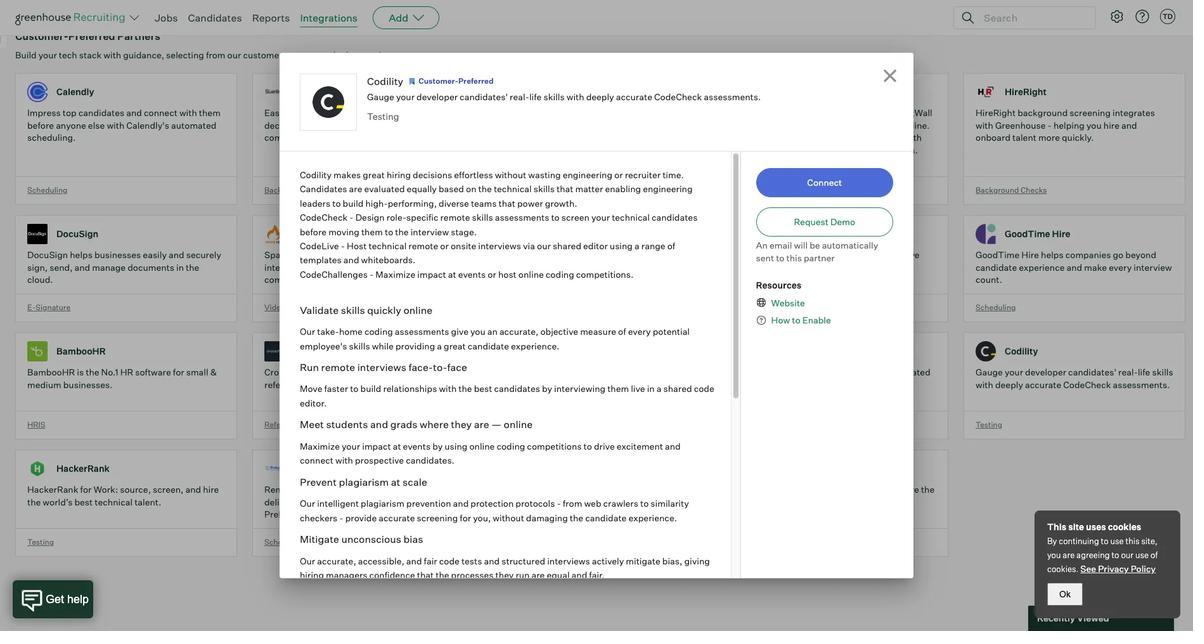 Task type: locate. For each thing, give the bounding box(es) containing it.
them down build your tech stack with guidance, selecting from our customers most popular integrations.
[[199, 107, 221, 118]]

of
[[668, 240, 676, 251], [590, 262, 598, 273], [619, 326, 626, 337], [352, 463, 360, 474], [320, 509, 328, 520], [1151, 550, 1159, 560]]

candidates up build your tech stack with guidance, selecting from our customers most popular integrations.
[[188, 11, 242, 24]]

editor.
[[300, 398, 327, 408]]

helps inside a great candidate experience helps you hire the best talent - great onboarding ensures you retain them.
[[862, 484, 885, 495]]

is inside namely is the leading hr, payroll, and benefits platform for growing companies.
[[535, 484, 542, 495]]

interviewing inside spark hire is a simple and affordable video interviewing platform used by 4,000+ companies.
[[265, 262, 316, 273]]

2 horizontal spatial codecheck
[[1064, 379, 1112, 390]]

1 horizontal spatial best
[[474, 383, 493, 394]]

1 horizontal spatial them
[[362, 226, 383, 237]]

unleash
[[739, 107, 773, 118]]

shared inside move faster to build relationships with the best candidates by interviewing them live in a shared code editor.
[[664, 383, 692, 394]]

hire down goodtime hire
[[1022, 249, 1040, 260]]

hireright up background
[[1005, 87, 1047, 97]]

automatically inside an email will be automatically sent to this partner
[[823, 240, 879, 251]]

partner
[[804, 252, 835, 263]]

goodtime hire helps companies go beyond candidate experience and make every interview count.
[[976, 249, 1173, 285]]

0 horizontal spatial developer
[[417, 91, 458, 102]]

build your tech stack with guidance, selecting from our customers most popular integrations.
[[15, 50, 399, 60]]

1 horizontal spatial assessments
[[495, 212, 550, 223]]

code right how
[[694, 383, 715, 394]]

at up prospective
[[393, 441, 401, 452]]

coding down better
[[546, 269, 575, 280]]

0 horizontal spatial connect
[[144, 107, 178, 118]]

docusign up send,
[[56, 229, 99, 239]]

hire for hackerrank for work: source, screen, and hire the world's best technical talent.
[[203, 484, 219, 495]]

prevention
[[407, 498, 451, 509]]

3 our from the top
[[300, 555, 315, 566]]

testing for gauge your developer candidates' real-life skills with deeply accurate codecheck assessments.
[[976, 420, 1003, 429]]

0 vertical spatial plagiarism
[[339, 476, 389, 488]]

recently
[[1038, 613, 1076, 624]]

1 vertical spatial bamboohr
[[27, 367, 75, 378]]

how
[[772, 315, 791, 325]]

feedback down collects
[[568, 379, 609, 390]]

background checks for hireright background screening integrates with greenhouse - helping you hire and onboard talent more quickly.
[[976, 185, 1048, 195]]

is up specifically
[[764, 367, 771, 378]]

a inside spark hire is a simple and affordable video interviewing platform used by 4,000+ companies.
[[319, 249, 324, 260]]

0 vertical spatial goodtime
[[1005, 229, 1051, 239]]

intelligent
[[317, 498, 359, 509]]

and inside namely is the leading hr, payroll, and benefits platform for growing companies.
[[643, 484, 659, 495]]

hiring up evaluated
[[387, 169, 411, 180]]

you inside starred automatically collects all candidate and hiring manager feedback and shows you how to improve your candidate experience
[[657, 379, 672, 390]]

glove
[[898, 249, 920, 260]]

on down effortless
[[466, 184, 477, 194]]

1 vertical spatial maximize
[[300, 441, 340, 452]]

technical down the enabling
[[612, 212, 650, 223]]

1 vertical spatial an
[[295, 496, 305, 507]]

checks for compliance.
[[310, 185, 336, 195]]

candidate inside "remove friction from interview scheduling and deliver an incredible candidate experience with prelude, part of calendly."
[[350, 496, 391, 507]]

talent up them.
[[759, 496, 783, 507]]

meet students and grads where they are — online
[[300, 418, 533, 431]]

the inside a great candidate experience helps you hire the best talent - great onboarding ensures you retain them.
[[922, 484, 935, 495]]

validate
[[300, 304, 339, 316]]

2 horizontal spatial talent
[[1013, 132, 1037, 143]]

or left host
[[488, 269, 497, 280]]

texting down demo
[[818, 229, 851, 239]]

by inside move faster to build relationships with the best candidates by interviewing them live in a shared code editor.
[[542, 383, 553, 394]]

our inside "our accurate, accessible, and fair code tests and structured interviews actively mitigate bias, giving hiring managers confidence that the processes they run are equal and fair."
[[300, 555, 315, 566]]

in right 'documents'
[[176, 262, 184, 273]]

is up businesses.
[[77, 367, 84, 378]]

namely
[[502, 484, 534, 495]]

interviews inside "our accurate, accessible, and fair code tests and structured interviews actively mitigate bias, giving hiring managers confidence that the processes they run are equal and fair."
[[548, 555, 590, 566]]

code inside move faster to build relationships with the best candidates by interviewing them live in a shared code editor.
[[694, 383, 715, 394]]

background checks up goodtime hire
[[976, 185, 1048, 195]]

1 vertical spatial codecheck
[[300, 212, 348, 223]]

every inside goodtime hire helps companies go beyond candidate experience and make every interview count.
[[1110, 262, 1132, 273]]

unleash your greenhouse data with talentwall and see what's really going on in your pipeline. combine visual candidate management with beautiful, automated analytics dashboards. think kanban for recruiting!
[[739, 107, 933, 168]]

build
[[15, 50, 37, 60]]

1 horizontal spatial based
[[439, 184, 464, 194]]

1 horizontal spatial customer-
[[419, 76, 459, 86]]

are
[[349, 184, 362, 194], [474, 418, 489, 431], [1063, 550, 1075, 560], [532, 570, 545, 580]]

an email will be automatically sent to this partner
[[757, 240, 879, 263]]

2 vertical spatial accurate
[[379, 512, 415, 523]]

hackerrank up work:
[[56, 463, 110, 474]]

recruitment
[[739, 185, 783, 195]]

Search text field
[[981, 9, 1084, 27]]

impact down video
[[418, 269, 446, 280]]

candidates up —
[[494, 383, 540, 394]]

candidate
[[804, 132, 846, 143], [739, 262, 780, 273], [976, 262, 1018, 273], [468, 340, 509, 351], [771, 484, 813, 495], [350, 496, 391, 507], [586, 512, 627, 523]]

2 vertical spatial interviews
[[548, 555, 590, 566]]

of down site,
[[1151, 550, 1159, 560]]

a up scientifically
[[641, 249, 645, 260]]

text
[[739, 249, 757, 260]]

feedback inside starred automatically collects all candidate and hiring manager feedback and shows you how to improve your candidate experience
[[568, 379, 609, 390]]

of inside codility makes great hiring decisions effortless without wasting engineering or recruiter time. candidates are evaluated equally based on the technical skills that matter enabling engineering leaders to build high-performing, diverse teams that power growth. codecheck - design role-specific remote skills assessments to screen your technical candidates before moving them to the interview stage. codelive - host technical remote or onsite interviews via our shared editor using a range of templates and whiteboards. codechallenges - maximize impact at events or host online coding competitions.
[[668, 240, 676, 251]]

0 vertical spatial without
[[495, 169, 527, 180]]

impact inside codility makes great hiring decisions effortless without wasting engineering or recruiter time. candidates are evaluated equally based on the technical skills that matter enabling engineering leaders to build high-performing, diverse teams that power growth. codecheck - design role-specific remote skills assessments to screen your technical candidates before moving them to the interview stage. codelive - host technical remote or onsite interviews via our shared editor using a range of templates and whiteboards. codechallenges - maximize impact at events or host online coding competitions.
[[418, 269, 446, 280]]

1 vertical spatial docusign
[[27, 249, 68, 260]]

remote up the "faster"
[[321, 361, 355, 374]]

hire up 'companies'
[[1053, 229, 1071, 239]]

interviews up "equal"
[[548, 555, 590, 566]]

2 vertical spatial assessments.
[[1114, 379, 1171, 390]]

0 vertical spatial maximize
[[376, 269, 416, 280]]

experience inside "remove friction from interview scheduling and deliver an incredible candidate experience with prelude, part of calendly."
[[393, 496, 439, 507]]

0 horizontal spatial before
[[27, 120, 54, 130]]

screening inside easily manage screening and onboarding from decision to day one with greater efficiency and compliance.
[[327, 107, 368, 118]]

events up candidates.
[[403, 441, 431, 452]]

see privacy policy
[[1081, 563, 1156, 574]]

in
[[865, 120, 872, 130], [176, 262, 184, 273], [830, 262, 838, 273], [647, 383, 655, 394]]

hireright for hireright background screening integrates with greenhouse - helping you hire and onboard talent more quickly.
[[976, 107, 1016, 118]]

1 horizontal spatial experience.
[[629, 512, 677, 523]]

companies. down hr,
[[588, 496, 636, 507]]

an down friction
[[295, 496, 305, 507]]

crosschq
[[294, 346, 335, 357]]

candidate up count.
[[976, 262, 1018, 273]]

enabling
[[605, 184, 641, 194]]

an inside "remove friction from interview scheduling and deliver an incredible candidate experience with prelude, part of calendly."
[[295, 496, 305, 507]]

codecheck inside codility makes great hiring decisions effortless without wasting engineering or recruiter time. candidates are evaluated equally based on the technical skills that matter enabling engineering leaders to build high-performing, diverse teams that power growth. codecheck - design role-specific remote skills assessments to screen your technical candidates before moving them to the interview stage. codelive - host technical remote or onsite interviews via our shared editor using a range of templates and whiteboards. codechallenges - maximize impact at events or host online coding competitions.
[[300, 212, 348, 223]]

reference
[[265, 379, 304, 390]]

candidate inside our intelligent plagiarism prevention and protection protocols - from web crawlers to similarity checkers - provide accurate screening for you, without damaging the candidate experience.
[[586, 512, 627, 523]]

0 horizontal spatial interviews
[[358, 361, 407, 374]]

from up "intelligent"
[[331, 484, 351, 495]]

screening for one
[[327, 107, 368, 118]]

retain
[[739, 509, 763, 520]]

1 horizontal spatial code
[[694, 383, 715, 394]]

of inside "remove friction from interview scheduling and deliver an incredible candidate experience with prelude, part of calendly."
[[320, 509, 328, 520]]

candidates down grayscale
[[759, 249, 805, 260]]

deeply
[[587, 91, 615, 102], [996, 379, 1024, 390]]

0 vertical spatial interview
[[411, 226, 449, 237]]

0 vertical spatial part
[[332, 463, 350, 474]]

automated inside unleash your greenhouse data with talentwall and see what's really going on in your pipeline. combine visual candidate management with beautiful, automated analytics dashboards. think kanban for recruiting!
[[780, 144, 825, 155]]

0 horizontal spatial life
[[530, 91, 542, 102]]

bamboohr for bamboohr is the no.1 hr software for small & medium businesses.
[[27, 367, 75, 378]]

best inside move faster to build relationships with the best candidates by interviewing them live in a shared code editor.
[[474, 383, 493, 394]]

1 background checks from the left
[[265, 185, 336, 195]]

experience inside the text candidates and automate a white glove candidate experience in greenhouse.
[[782, 262, 828, 273]]

1 vertical spatial use
[[1136, 550, 1150, 560]]

1 vertical spatial interviewing
[[554, 383, 606, 394]]

21st
[[379, 379, 395, 390]]

maximize down meet
[[300, 441, 340, 452]]

hr
[[120, 367, 133, 378]]

1 vertical spatial developer
[[1026, 367, 1067, 378]]

to inside starred automatically collects all candidate and hiring manager feedback and shows you how to improve your candidate experience
[[502, 392, 510, 402]]

for inside bamboohr is the no.1 hr software for small & medium businesses.
[[173, 367, 184, 378]]

based up diverse
[[439, 184, 464, 194]]

you down by
[[1048, 550, 1062, 560]]

1 horizontal spatial part
[[332, 463, 350, 474]]

0 horizontal spatial deeply
[[587, 91, 615, 102]]

to right crawlers
[[641, 498, 649, 509]]

of inside make better talent decisions with a comprehensive suite of scientifically validated assessments.
[[590, 262, 598, 273]]

for inside hackerrank for work: source, screen, and hire the world's best technical talent.
[[80, 484, 92, 495]]

0 horizontal spatial codility
[[300, 169, 332, 180]]

they inside "our accurate, accessible, and fair code tests and structured interviews actively mitigate bias, giving hiring managers confidence that the processes they run are equal and fair."
[[496, 570, 514, 580]]

marketplace
[[846, 367, 897, 378]]

talent inside "hireright background screening integrates with greenhouse - helping you hire and onboard talent more quickly."
[[1013, 132, 1037, 143]]

0 horizontal spatial use
[[1111, 536, 1125, 546]]

our intelligent plagiarism prevention and protection protocols - from web crawlers to similarity checkers - provide accurate screening for you, without damaging the candidate experience.
[[300, 498, 689, 523]]

hireright inside "hireright background screening integrates with greenhouse - helping you hire and onboard talent more quickly."
[[976, 107, 1016, 118]]

effortless
[[454, 169, 493, 180]]

objective
[[541, 326, 579, 337]]

bamboohr up businesses.
[[56, 346, 106, 357]]

1 vertical spatial part
[[301, 509, 319, 520]]

or
[[615, 169, 623, 180], [440, 240, 449, 251], [488, 269, 497, 280]]

1 vertical spatial platform
[[367, 367, 402, 378]]

in right live
[[647, 383, 655, 394]]

greater
[[366, 120, 396, 130]]

moving
[[329, 226, 360, 237]]

accurate, inside "our accurate, accessible, and fair code tests and structured interviews actively mitigate bias, giving hiring managers confidence that the processes they run are equal and fair."
[[317, 555, 356, 566]]

build up design at the left
[[343, 198, 364, 209]]

candidate up provide
[[350, 496, 391, 507]]

our left take-
[[300, 326, 315, 337]]

by right used
[[377, 262, 387, 273]]

checks up leaders
[[310, 185, 336, 195]]

candidates inside impress top candidates and connect with them before anyone else with calendly's automated scheduling.
[[79, 107, 124, 118]]

0 vertical spatial every
[[1110, 262, 1132, 273]]

bamboohr inside bamboohr is the no.1 hr software for small & medium businesses.
[[27, 367, 75, 378]]

1 vertical spatial spark
[[265, 249, 289, 260]]

0 vertical spatial shared
[[553, 240, 582, 251]]

coding
[[546, 269, 575, 280], [365, 326, 393, 337], [497, 441, 525, 452]]

docusign inside docusign helps businesses easily and securely sign, send, and manage documents in the cloud.
[[27, 249, 68, 260]]

0 horizontal spatial helps
[[70, 249, 93, 260]]

provide
[[346, 512, 377, 523]]

0 vertical spatial automatically
[[823, 240, 879, 251]]

hire for goodtime hire
[[1053, 229, 1071, 239]]

connect
[[808, 177, 843, 188]]

1 vertical spatial that
[[499, 198, 516, 209]]

no.1
[[101, 367, 118, 378]]

customer- for customer-preferred
[[419, 76, 459, 86]]

accurate inside our intelligent plagiarism prevention and protection protocols - from web crawlers to similarity checkers - provide accurate screening for you, without damaging the candidate experience.
[[379, 512, 415, 523]]

you inside "hireright background screening integrates with greenhouse - helping you hire and onboard talent more quickly."
[[1087, 120, 1102, 130]]

on inside codility makes great hiring decisions effortless without wasting engineering or recruiter time. candidates are evaluated equally based on the technical skills that matter enabling engineering leaders to build high-performing, diverse teams that power growth. codecheck - design role-specific remote skills assessments to screen your technical candidates before moving them to the interview stage. codelive - host technical remote or onsite interviews via our shared editor using a range of templates and whiteboards. codechallenges - maximize impact at events or host online coding competitions.
[[466, 184, 477, 194]]

our inside codility makes great hiring decisions effortless without wasting engineering or recruiter time. candidates are evaluated equally based on the technical skills that matter enabling engineering leaders to build high-performing, diverse teams that power growth. codecheck - design role-specific remote skills assessments to screen your technical candidates before moving them to the interview stage. codelive - host technical remote or onsite interviews via our shared editor using a range of templates and whiteboards. codechallenges - maximize impact at events or host online coding competitions.
[[537, 240, 551, 251]]

hackerrank for hackerrank for work: source, screen, and hire the world's best technical talent.
[[27, 484, 78, 495]]

customer- for customer-preferred partners
[[15, 30, 68, 43]]

1 background from the left
[[265, 185, 308, 195]]

grads
[[391, 418, 418, 431]]

1 vertical spatial hiring
[[300, 570, 324, 580]]

plagiarism inside our intelligent plagiarism prevention and protection protocols - from web crawlers to similarity checkers - provide accurate screening for you, without damaging the candidate experience.
[[361, 498, 405, 509]]

are inside codility makes great hiring decisions effortless without wasting engineering or recruiter time. candidates are evaluated equally based on the technical skills that matter enabling engineering leaders to build high-performing, diverse teams that power growth. codecheck - design role-specific remote skills assessments to screen your technical candidates before moving them to the interview stage. codelive - host technical remote or onsite interviews via our shared editor using a range of templates and whiteboards. codechallenges - maximize impact at events or host online coding competitions.
[[349, 184, 362, 194]]

1 horizontal spatial impact
[[418, 269, 446, 280]]

to left day
[[301, 120, 310, 130]]

1 vertical spatial &
[[853, 229, 859, 239]]

platform
[[318, 262, 353, 273], [367, 367, 402, 378], [502, 496, 537, 507]]

goodtime inside goodtime hire helps companies go beyond candidate experience and make every interview count.
[[976, 249, 1020, 260]]

candidates inside codility makes great hiring decisions effortless without wasting engineering or recruiter time. candidates are evaluated equally based on the technical skills that matter enabling engineering leaders to build high-performing, diverse teams that power growth. codecheck - design role-specific remote skills assessments to screen your technical candidates before moving them to the interview stage. codelive - host technical remote or onsite interviews via our shared editor using a range of templates and whiteboards. codechallenges - maximize impact at events or host online coding competitions.
[[300, 184, 347, 194]]

2 our from the top
[[300, 498, 315, 509]]

hackerrank inside hackerrank for work: source, screen, and hire the world's best technical talent.
[[27, 484, 78, 495]]

events inside codility makes great hiring decisions effortless without wasting engineering or recruiter time. candidates are evaluated equally based on the technical skills that matter enabling engineering leaders to build high-performing, diverse teams that power growth. codecheck - design role-specific remote skills assessments to screen your technical candidates before moving them to the interview stage. codelive - host technical remote or onsite interviews via our shared editor using a range of templates and whiteboards. codechallenges - maximize impact at events or host online coding competitions.
[[458, 269, 486, 280]]

0 horizontal spatial testing
[[27, 537, 54, 547]]

1 vertical spatial manage
[[92, 262, 126, 273]]

going
[[827, 120, 850, 130]]

continuing
[[1060, 536, 1100, 546]]

0 vertical spatial platform
[[318, 262, 353, 273]]

them down design at the left
[[362, 226, 383, 237]]

0 horizontal spatial automatically
[[535, 367, 591, 378]]

codility inside codility makes great hiring decisions effortless without wasting engineering or recruiter time. candidates are evaluated equally based on the technical skills that matter enabling engineering leaders to build high-performing, diverse teams that power growth. codecheck - design role-specific remote skills assessments to screen your technical candidates before moving them to the interview stage. codelive - host technical remote or onsite interviews via our shared editor using a range of templates and whiteboards. codechallenges - maximize impact at events or host online coding competitions.
[[300, 169, 332, 180]]

by
[[377, 262, 387, 273], [542, 383, 553, 394], [433, 441, 443, 452]]

this inside by continuing to use this site, you are agreeing to our use of cookies.
[[1126, 536, 1140, 546]]

and inside spark hire is a simple and affordable video interviewing platform used by 4,000+ companies.
[[356, 249, 371, 260]]

1 vertical spatial deeply
[[996, 379, 1024, 390]]

online right "quickly"
[[404, 304, 433, 316]]

leading
[[560, 484, 590, 495]]

for down job
[[787, 379, 799, 390]]

make
[[1085, 262, 1108, 273]]

- inside "hireright background screening integrates with greenhouse - helping you hire and onboard talent more quickly."
[[1048, 120, 1052, 130]]

to inside our intelligent plagiarism prevention and protection protocols - from web crawlers to similarity checkers - provide accurate screening for you, without damaging the candidate experience.
[[641, 498, 649, 509]]

experience inside a great candidate experience helps you hire the best talent - great onboarding ensures you retain them.
[[814, 484, 860, 495]]

the inside "our accurate, accessible, and fair code tests and structured interviews actively mitigate bias, giving hiring managers confidence that the processes they run are equal and fair."
[[436, 570, 449, 580]]

1 horizontal spatial codecheck
[[655, 91, 702, 102]]

gauge your developer candidates' real-life skills with deeply accurate codecheck assessments.
[[367, 91, 761, 102], [976, 367, 1174, 390]]

—
[[492, 418, 502, 431]]

hackerrank up the world's on the bottom left of page
[[27, 484, 78, 495]]

0 horizontal spatial engineering
[[563, 169, 613, 180]]

bias
[[404, 533, 423, 546]]

make
[[502, 249, 524, 260]]

1 vertical spatial this
[[1126, 536, 1140, 546]]

prevent plagiarism at scale
[[300, 476, 427, 488]]

experience. down the objective on the left bottom
[[511, 340, 560, 351]]

1 horizontal spatial spark
[[294, 229, 319, 239]]

online down —
[[470, 441, 495, 452]]

an for accurate,
[[488, 326, 498, 337]]

beyond
[[1126, 249, 1157, 260]]

1 our from the top
[[300, 326, 315, 337]]

0 vertical spatial starred
[[531, 346, 564, 357]]

demo
[[831, 216, 856, 227]]

automated down visual
[[780, 144, 825, 155]]

of right range
[[668, 240, 676, 251]]

shared up suite
[[553, 240, 582, 251]]

1 horizontal spatial accurate
[[616, 91, 653, 102]]

0 horizontal spatial decisions
[[413, 169, 452, 180]]

how to enable
[[772, 315, 832, 325]]

created
[[899, 367, 931, 378]]

hireright background screening integrates with greenhouse - helping you hire and onboard talent more quickly.
[[976, 107, 1156, 143]]

goodtime up count.
[[976, 249, 1020, 260]]

crawlers
[[604, 498, 639, 509]]

scheduling for remove friction from interview scheduling and deliver an incredible candidate experience with prelude, part of calendly.
[[265, 537, 305, 547]]

candidate down give
[[468, 340, 509, 351]]

1 horizontal spatial sourcing
[[739, 420, 771, 429]]

you left how
[[657, 379, 672, 390]]

whiteboards.
[[361, 255, 416, 265]]

checks for quickly.
[[1021, 185, 1048, 195]]

at inside codility makes great hiring decisions effortless without wasting engineering or recruiter time. candidates are evaluated equally based on the technical skills that matter enabling engineering leaders to build high-performing, diverse teams that power growth. codecheck - design role-specific remote skills assessments to screen your technical candidates before moving them to the interview stage. codelive - host technical remote or onsite interviews via our shared editor using a range of templates and whiteboards. codechallenges - maximize impact at events or host online coding competitions.
[[448, 269, 457, 280]]

0 vertical spatial by
[[377, 262, 387, 273]]

platform inside spark hire is a simple and affordable video interviewing platform used by 4,000+ companies.
[[318, 262, 353, 273]]

1 horizontal spatial calendly
[[362, 463, 400, 474]]

mitigate
[[300, 533, 339, 546]]

the inside crosschq's cloud-based platform brings reference checking into the 21st century.
[[364, 379, 377, 390]]

interviewing
[[265, 262, 316, 273], [554, 383, 606, 394]]

manage inside easily manage screening and onboarding from decision to day one with greater efficiency and compliance.
[[291, 107, 325, 118]]

0 horizontal spatial remote
[[321, 361, 355, 374]]

checks up goodtime hire
[[1021, 185, 1048, 195]]

connect
[[144, 107, 178, 118], [300, 455, 334, 466]]

our down mitigate
[[300, 555, 315, 566]]

accurate,
[[500, 326, 539, 337], [317, 555, 356, 566]]

use down cookies on the right bottom of the page
[[1111, 536, 1125, 546]]

is up protocols
[[535, 484, 542, 495]]

you up quickly.
[[1087, 120, 1102, 130]]

0 vertical spatial that
[[557, 184, 574, 194]]

on
[[852, 120, 863, 130], [466, 184, 477, 194]]

screening up helping
[[1070, 107, 1111, 118]]

0 vertical spatial developer
[[417, 91, 458, 102]]

0 vertical spatial build
[[343, 198, 364, 209]]

1 vertical spatial experience.
[[629, 512, 677, 523]]

experience. inside our intelligent plagiarism prevention and protection protocols - from web crawlers to similarity checkers - provide accurate screening for you, without damaging the candidate experience.
[[629, 512, 677, 523]]

build inside codility makes great hiring decisions effortless without wasting engineering or recruiter time. candidates are evaluated equally based on the technical skills that matter enabling engineering leaders to build high-performing, diverse teams that power growth. codecheck - design role-specific remote skills assessments to screen your technical candidates before moving them to the interview stage. codelive - host technical remote or onsite interviews via our shared editor using a range of templates and whiteboards. codechallenges - maximize impact at events or host online coding competitions.
[[343, 198, 364, 209]]

in inside the text candidates and automate a white glove candidate experience in greenhouse.
[[830, 262, 838, 273]]

candidate inside unleash your greenhouse data with talentwall and see what's really going on in your pipeline. combine visual candidate management with beautiful, automated analytics dashboards. think kanban for recruiting!
[[804, 132, 846, 143]]

0 horizontal spatial our
[[227, 50, 241, 60]]

talent up suite
[[554, 249, 578, 260]]

docusign
[[56, 229, 99, 239], [27, 249, 68, 260]]

manage
[[291, 107, 325, 118], [92, 262, 126, 273]]

accurate, up managers
[[317, 555, 356, 566]]

validate skills quickly online
[[300, 304, 433, 316]]

screen
[[562, 212, 590, 223]]

0 vertical spatial hackerrank
[[56, 463, 110, 474]]

hiring
[[502, 379, 527, 390]]

with inside "hireright background screening integrates with greenhouse - helping you hire and onboard talent more quickly."
[[976, 120, 994, 130]]

helps inside goodtime hire helps companies go beyond candidate experience and make every interview count.
[[1042, 249, 1064, 260]]

that
[[557, 184, 574, 194], [499, 198, 516, 209], [417, 570, 434, 580]]

best inside hackerrank for work: source, screen, and hire the world's best technical talent.
[[75, 496, 93, 507]]

structured
[[502, 555, 546, 566]]

0 vertical spatial manage
[[291, 107, 325, 118]]

decisions inside codility makes great hiring decisions effortless without wasting engineering or recruiter time. candidates are evaluated equally based on the technical skills that matter enabling engineering leaders to build high-performing, diverse teams that power growth. codecheck - design role-specific remote skills assessments to screen your technical candidates before moving them to the interview stage. codelive - host technical remote or onsite interviews via our shared editor using a range of templates and whiteboards. codechallenges - maximize impact at events or host online coding competitions.
[[413, 169, 452, 180]]

0 vertical spatial codecheck
[[655, 91, 702, 102]]

background checks for easily manage screening and onboarding from decision to day one with greater efficiency and compliance.
[[265, 185, 336, 195]]

best up retain
[[739, 496, 757, 507]]

helps down goodtime hire
[[1042, 249, 1064, 260]]

hackerrank for work: source, screen, and hire the world's best technical talent.
[[27, 484, 219, 507]]

0 vertical spatial gauge your developer candidates' real-life skills with deeply accurate codecheck assessments.
[[367, 91, 761, 102]]

2 background from the left
[[976, 185, 1020, 195]]

companies. up video interviewing
[[265, 274, 313, 285]]

run
[[516, 570, 530, 580]]

coding up while
[[365, 326, 393, 337]]

prevent
[[300, 476, 337, 488]]

docusign for docusign
[[56, 229, 99, 239]]

is down spark hire
[[311, 249, 317, 260]]

2 horizontal spatial screening
[[1070, 107, 1111, 118]]

codecheck
[[655, 91, 702, 102], [300, 212, 348, 223], [1064, 379, 1112, 390]]

skills inside gauge your developer candidates' real-life skills with deeply accurate codecheck assessments.
[[1153, 367, 1174, 378]]

1 vertical spatial our
[[300, 498, 315, 509]]

prelude, up prevent
[[294, 463, 330, 474]]

onboarding inside a great candidate experience helps you hire the best talent - great onboarding ensures you retain them.
[[815, 496, 863, 507]]

shared inside codility makes great hiring decisions effortless without wasting engineering or recruiter time. candidates are evaluated equally based on the technical skills that matter enabling engineering leaders to build high-performing, diverse teams that power growth. codecheck - design role-specific remote skills assessments to screen your technical candidates before moving them to the interview stage. codelive - host technical remote or onsite interviews via our shared editor using a range of templates and whiteboards. codechallenges - maximize impact at events or host online coding competitions.
[[553, 240, 582, 251]]

cloud-
[[313, 367, 340, 378]]

you right give
[[471, 326, 486, 337]]

candidate inside our take-home coding assessments give you an accurate, objective measure of every potential employee's skills while providing a great candidate experience.
[[468, 340, 509, 351]]

interview up provide
[[353, 484, 391, 495]]

coding inside maximize your impact at events by using online coding competitions to drive excitement and connect with prospective candidates.
[[497, 441, 525, 452]]

remote up 4,000+
[[409, 240, 439, 251]]

0 horizontal spatial them
[[199, 107, 221, 118]]

assessments up the providing
[[395, 326, 449, 337]]

0 horizontal spatial by
[[377, 262, 387, 273]]

0 horizontal spatial coding
[[365, 326, 393, 337]]

see
[[1081, 563, 1097, 574]]

customer-preferred partners
[[15, 30, 160, 43]]

that inside "our accurate, accessible, and fair code tests and structured interviews actively mitigate bias, giving hiring managers confidence that the processes they run are equal and fair."
[[417, 570, 434, 580]]

helps up send,
[[70, 249, 93, 260]]

to inside an email will be automatically sent to this partner
[[777, 252, 785, 263]]

0 vertical spatial coding
[[546, 269, 575, 280]]

2 background checks from the left
[[976, 185, 1048, 195]]

of right suite
[[590, 262, 598, 273]]

2 vertical spatial platform
[[502, 496, 537, 507]]

1 horizontal spatial our
[[537, 240, 551, 251]]

- down whiteboards.
[[370, 269, 374, 280]]

tech
[[59, 50, 77, 60]]

docusign up the sign,
[[27, 249, 68, 260]]

is for bamboohr is the no.1 hr software for small & medium businesses.
[[77, 367, 84, 378]]

helps
[[70, 249, 93, 260], [1042, 249, 1064, 260], [862, 484, 885, 495]]

& left analytics
[[833, 185, 838, 195]]

starred automatically collects all candidate and hiring manager feedback and shows you how to improve your candidate experience
[[502, 367, 699, 402]]

0 vertical spatial them
[[199, 107, 221, 118]]

1 horizontal spatial this
[[1126, 536, 1140, 546]]

sourcing for eightfold
[[502, 185, 534, 195]]

1 horizontal spatial hire
[[904, 484, 920, 495]]

that right teams
[[499, 198, 516, 209]]

sourcing for hired is a job opportunity marketplace created specifically for tech talent.
[[739, 420, 771, 429]]

candidate up them.
[[771, 484, 813, 495]]

1 horizontal spatial coding
[[497, 441, 525, 452]]

our down friction
[[300, 498, 315, 509]]

to down "uses"
[[1102, 536, 1109, 546]]

an inside our take-home coding assessments give you an accurate, objective measure of every potential employee's skills while providing a great candidate experience.
[[488, 326, 498, 337]]

0 horizontal spatial real-
[[510, 91, 530, 102]]

are up cookies.
[[1063, 550, 1075, 560]]

preferred for customer-preferred
[[459, 76, 494, 86]]

2 vertical spatial that
[[417, 570, 434, 580]]

helps up ensures
[[862, 484, 885, 495]]

before inside impress top candidates and connect with them before anyone else with calendly's automated scheduling.
[[27, 120, 54, 130]]

every left potential
[[628, 326, 651, 337]]

is for namely is the leading hr, payroll, and benefits platform for growing companies.
[[535, 484, 542, 495]]

onboarding left ensures
[[815, 496, 863, 507]]

0 horizontal spatial accurate
[[379, 512, 415, 523]]

talent left more
[[1013, 132, 1037, 143]]

2 horizontal spatial coding
[[546, 269, 575, 280]]

interview inside codility makes great hiring decisions effortless without wasting engineering or recruiter time. candidates are evaluated equally based on the technical skills that matter enabling engineering leaders to build high-performing, diverse teams that power growth. codecheck - design role-specific remote skills assessments to screen your technical candidates before moving them to the interview stage. codelive - host technical remote or onsite interviews via our shared editor using a range of templates and whiteboards. codechallenges - maximize impact at events or host online coding competitions.
[[411, 226, 449, 237]]

codility
[[367, 75, 404, 88], [300, 169, 332, 180], [1005, 346, 1039, 357]]

0 vertical spatial assessments.
[[704, 91, 761, 102]]

host
[[347, 240, 367, 251]]

live
[[631, 383, 646, 394]]

a inside make better talent decisions with a comprehensive suite of scientifically validated assessments.
[[641, 249, 645, 260]]

and inside goodtime hire helps companies go beyond candidate experience and make every interview count.
[[1067, 262, 1083, 273]]

sign,
[[27, 262, 48, 273]]

0 horizontal spatial platform
[[318, 262, 353, 273]]

screening down prevention
[[417, 512, 458, 523]]

0 horizontal spatial companies.
[[265, 274, 313, 285]]

best left hiring
[[474, 383, 493, 394]]

candidates up leaders
[[300, 184, 347, 194]]

1 horizontal spatial companies.
[[588, 496, 636, 507]]

0 vertical spatial scheduling
[[27, 185, 68, 195]]

screening for hire
[[1070, 107, 1111, 118]]

checkers
[[300, 512, 338, 523]]

engineering up matter
[[563, 169, 613, 180]]

video interviewing
[[265, 302, 331, 312]]

calendly up top
[[56, 87, 94, 97]]

is for hired is a job opportunity marketplace created specifically for tech talent.
[[764, 367, 771, 378]]



Task type: describe. For each thing, give the bounding box(es) containing it.
without inside codility makes great hiring decisions effortless without wasting engineering or recruiter time. candidates are evaluated equally based on the technical skills that matter enabling engineering leaders to build high-performing, diverse teams that power growth. codecheck - design role-specific remote skills assessments to screen your technical candidates before moving them to the interview stage. codelive - host technical remote or onsite interviews via our shared editor using a range of templates and whiteboards. codechallenges - maximize impact at events or host online coding competitions.
[[495, 169, 527, 180]]

with inside gauge your developer candidates' real-life skills with deeply accurate codecheck assessments.
[[976, 379, 994, 390]]

life inside gauge your developer candidates' real-life skills with deeply accurate codecheck assessments.
[[1139, 367, 1151, 378]]

specifically
[[739, 379, 785, 390]]

- left host
[[341, 240, 345, 251]]

a great candidate experience helps you hire the best talent - great onboarding ensures you retain them.
[[739, 484, 935, 520]]

of up prevent plagiarism at scale at the left bottom of the page
[[352, 463, 360, 474]]

mitigate unconscious bias
[[300, 533, 423, 546]]

background for easily manage screening and onboarding from decision to day one with greater efficiency and compliance.
[[265, 185, 308, 195]]

else
[[88, 120, 105, 130]]

1 vertical spatial texting
[[777, 302, 804, 312]]

deliver
[[265, 496, 293, 507]]

interviewing inside move faster to build relationships with the best candidates by interviewing them live in a shared code editor.
[[554, 383, 606, 394]]

prelude, part of calendly
[[294, 463, 400, 474]]

take-
[[317, 326, 339, 337]]

online inside maximize your impact at events by using online coding competitions to drive excitement and connect with prospective candidates.
[[470, 441, 495, 452]]

and inside unleash your greenhouse data with talentwall and see what's really going on in your pipeline. combine visual candidate management with beautiful, automated analytics dashboards. think kanban for recruiting!
[[739, 120, 755, 130]]

maximize inside maximize your impact at events by using online coding competitions to drive excitement and connect with prospective candidates.
[[300, 441, 340, 452]]

2 vertical spatial at
[[391, 476, 401, 488]]

1 horizontal spatial &
[[833, 185, 838, 195]]

assessments. inside gauge your developer candidates' real-life skills with deeply accurate codecheck assessments.
[[1114, 379, 1171, 390]]

protection
[[471, 498, 514, 509]]

testing for hackerrank for work: source, screen, and hire the world's best technical talent.
[[27, 537, 54, 547]]

integrations link
[[300, 11, 358, 24]]

our accurate, accessible, and fair code tests and structured interviews actively mitigate bias, giving hiring managers confidence that the processes they run are equal and fair.
[[300, 555, 710, 580]]

your inside starred automatically collects all candidate and hiring manager feedback and shows you how to improve your candidate experience
[[548, 392, 566, 402]]

to inside the how to enable link
[[793, 315, 801, 325]]

codecheck inside gauge your developer candidates' real-life skills with deeply accurate codecheck assessments.
[[1064, 379, 1112, 390]]

you inside our take-home coding assessments give you an accurate, objective measure of every potential employee's skills while providing a great candidate experience.
[[471, 326, 486, 337]]

1 vertical spatial feedback
[[540, 420, 575, 429]]

to down role-
[[385, 226, 393, 237]]

them inside impress top candidates and connect with them before anyone else with calendly's automated scheduling.
[[199, 107, 221, 118]]

codility makes great hiring decisions effortless without wasting engineering or recruiter time. candidates are evaluated equally based on the technical skills that matter enabling engineering leaders to build high-performing, diverse teams that power growth. codecheck - design role-specific remote skills assessments to screen your technical candidates before moving them to the interview stage. codelive - host technical remote or onsite interviews via our shared editor using a range of templates and whiteboards. codechallenges - maximize impact at events or host online coding competitions.
[[300, 169, 698, 280]]

2 horizontal spatial that
[[557, 184, 574, 194]]

greenhouse inside "hireright background screening integrates with greenhouse - helping you hire and onboard talent more quickly."
[[996, 120, 1046, 130]]

medium
[[27, 379, 61, 390]]

hiring inside codility makes great hiring decisions effortless without wasting engineering or recruiter time. candidates are evaluated equally based on the technical skills that matter enabling engineering leaders to build high-performing, diverse teams that power growth. codecheck - design role-specific remote skills assessments to screen your technical candidates before moving them to the interview stage. codelive - host technical remote or onsite interviews via our shared editor using a range of templates and whiteboards. codechallenges - maximize impact at events or host online coding competitions.
[[387, 169, 411, 180]]

businesses
[[94, 249, 141, 260]]

candidate up shows
[[639, 367, 681, 378]]

and inside the text candidates and automate a white glove candidate experience in greenhouse.
[[807, 249, 823, 260]]

prelude, inside "remove friction from interview scheduling and deliver an incredible candidate experience with prelude, part of calendly."
[[265, 509, 299, 520]]

hire for goodtime hire helps companies go beyond candidate experience and make every interview count.
[[1022, 249, 1040, 260]]

fair
[[424, 555, 438, 566]]

great inside our take-home coding assessments give you an accurate, objective measure of every potential employee's skills while providing a great candidate experience.
[[444, 340, 466, 351]]

with inside make better talent decisions with a comprehensive suite of scientifically validated assessments.
[[621, 249, 639, 260]]

and inside codility makes great hiring decisions effortless without wasting engineering or recruiter time. candidates are evaluated equally based on the technical skills that matter enabling engineering leaders to build high-performing, diverse teams that power growth. codecheck - design role-specific remote skills assessments to screen your technical candidates before moving them to the interview stage. codelive - host technical remote or onsite interviews via our shared editor using a range of templates and whiteboards. codechallenges - maximize impact at events or host online coding competitions.
[[344, 255, 359, 265]]

onboarding
[[739, 537, 781, 547]]

talent inside make better talent decisions with a comprehensive suite of scientifically validated assessments.
[[554, 249, 578, 260]]

an
[[757, 240, 768, 251]]

online right —
[[504, 418, 533, 431]]

starred for starred
[[531, 346, 564, 357]]

add
[[389, 11, 409, 24]]

0 vertical spatial or
[[615, 169, 623, 180]]

0 vertical spatial codility
[[367, 75, 404, 88]]

technical up whiteboards.
[[369, 240, 407, 251]]

0 vertical spatial real-
[[510, 91, 530, 102]]

candidate up the how
[[739, 302, 776, 312]]

impress
[[27, 107, 61, 118]]

1 horizontal spatial that
[[499, 198, 516, 209]]

to inside move faster to build relationships with the best candidates by interviewing them live in a shared code editor.
[[350, 383, 359, 394]]

from inside easily manage screening and onboarding from decision to day one with greater efficiency and compliance.
[[437, 107, 456, 118]]

0 vertical spatial deeply
[[587, 91, 615, 102]]

for inside unleash your greenhouse data with talentwall and see what's really going on in your pipeline. combine visual candidate management with beautiful, automated analytics dashboards. think kanban for recruiting!
[[799, 157, 810, 168]]

1 horizontal spatial testing
[[367, 111, 399, 122]]

interview inside "remove friction from interview scheduling and deliver an incredible candidate experience with prelude, part of calendly."
[[353, 484, 391, 495]]

background for hireright background screening integrates with greenhouse - helping you hire and onboard talent more quickly.
[[976, 185, 1020, 195]]

simple
[[326, 249, 354, 260]]

recruiter
[[625, 169, 661, 180]]

a
[[739, 484, 745, 495]]

1 horizontal spatial or
[[488, 269, 497, 280]]

automation
[[861, 229, 912, 239]]

hire for spark hire is a simple and affordable video interviewing platform used by 4,000+ companies.
[[291, 249, 309, 260]]

our take-home coding assessments give you an accurate, objective measure of every potential employee's skills while providing a great candidate experience.
[[300, 326, 690, 351]]

optimization
[[785, 185, 831, 195]]

experience. inside our take-home coding assessments give you an accurate, objective measure of every potential employee's skills while providing a great candidate experience.
[[511, 340, 560, 351]]

0 vertical spatial our
[[227, 50, 241, 60]]

0 vertical spatial prelude,
[[294, 463, 330, 474]]

manager
[[529, 379, 566, 390]]

1 vertical spatial calendly
[[362, 463, 400, 474]]

e-signature
[[27, 302, 70, 312]]

bamboohr for bamboohr
[[56, 346, 106, 357]]

& inside bamboohr is the no.1 hr software for small & medium businesses.
[[210, 367, 217, 378]]

reports link
[[252, 11, 290, 24]]

your inside gauge your developer candidates' real-life skills with deeply accurate codecheck assessments.
[[1005, 367, 1024, 378]]

on inside unleash your greenhouse data with talentwall and see what's really going on in your pipeline. combine visual candidate management with beautiful, automated analytics dashboards. think kanban for recruiting!
[[852, 120, 863, 130]]

our inside by continuing to use this site, you are agreeing to our use of cookies.
[[1122, 550, 1134, 560]]

reference
[[265, 420, 301, 429]]

request
[[794, 216, 829, 227]]

candidates' inside gauge your developer candidates' real-life skills with deeply accurate codecheck assessments.
[[1069, 367, 1117, 378]]

best inside a great candidate experience helps you hire the best talent - great onboarding ensures you retain them.
[[739, 496, 757, 507]]

them inside codility makes great hiring decisions effortless without wasting engineering or recruiter time. candidates are evaluated equally based on the technical skills that matter enabling engineering leaders to build high-performing, diverse teams that power growth. codecheck - design role-specific remote skills assessments to screen your technical candidates before moving them to the interview stage. codelive - host technical remote or onsite interviews via our shared editor using a range of templates and whiteboards. codechallenges - maximize impact at events or host online coding competitions.
[[362, 226, 383, 237]]

the inside docusign helps businesses easily and securely sign, send, and manage documents in the cloud.
[[186, 262, 199, 273]]

stage.
[[451, 226, 477, 237]]

candidates inside codility makes great hiring decisions effortless without wasting engineering or recruiter time. candidates are evaluated equally based on the technical skills that matter enabling engineering leaders to build high-performing, diverse teams that power growth. codecheck - design role-specific remote skills assessments to screen your technical candidates before moving them to the interview stage. codelive - host technical remote or onsite interviews via our shared editor using a range of templates and whiteboards. codechallenges - maximize impact at events or host online coding competitions.
[[652, 212, 698, 223]]

high-
[[366, 198, 388, 209]]

2 horizontal spatial remote
[[441, 212, 470, 223]]

of inside by continuing to use this site, you are agreeing to our use of cookies.
[[1151, 550, 1159, 560]]

by inside spark hire is a simple and affordable video interviewing platform used by 4,000+ companies.
[[377, 262, 387, 273]]

what's
[[773, 120, 800, 130]]

code inside "our accurate, accessible, and fair code tests and structured interviews actively mitigate bias, giving hiring managers confidence that the processes they run are equal and fair."
[[439, 555, 460, 566]]

with inside maximize your impact at events by using online coding competitions to drive excitement and connect with prospective candidates.
[[336, 455, 353, 466]]

greenhouse inside unleash your greenhouse data with talentwall and see what's really going on in your pipeline. combine visual candidate management with beautiful, automated analytics dashboards. think kanban for recruiting!
[[795, 107, 846, 118]]

2 horizontal spatial &
[[853, 229, 859, 239]]

from right selecting
[[206, 50, 226, 60]]

build inside move faster to build relationships with the best candidates by interviewing them live in a shared code editor.
[[361, 383, 381, 394]]

talentwall
[[889, 107, 933, 118]]

equally
[[407, 184, 437, 194]]

candidate down collects
[[568, 392, 611, 402]]

role-
[[387, 212, 407, 223]]

actively
[[592, 555, 624, 566]]

0 vertical spatial use
[[1111, 536, 1125, 546]]

goodtime for goodtime hire
[[1005, 229, 1051, 239]]

candidates inside move faster to build relationships with the best candidates by interviewing them live in a shared code editor.
[[494, 383, 540, 394]]

spark for spark hire
[[294, 229, 319, 239]]

and inside our intelligent plagiarism prevention and protection protocols - from web crawlers to similarity checkers - provide accurate screening for you, without damaging the candidate experience.
[[453, 498, 469, 509]]

at inside maximize your impact at events by using online coding competitions to drive excitement and connect with prospective candidates.
[[393, 441, 401, 452]]

are left —
[[474, 418, 489, 431]]

performing,
[[388, 198, 437, 209]]

scheduling for goodtime hire helps companies go beyond candidate experience and make every interview count.
[[976, 302, 1017, 312]]

1 horizontal spatial texting
[[818, 229, 851, 239]]

cloud.
[[27, 274, 53, 285]]

0 horizontal spatial gauge
[[367, 91, 394, 102]]

coding inside codility makes great hiring decisions effortless without wasting engineering or recruiter time. candidates are evaluated equally based on the technical skills that matter enabling engineering leaders to build high-performing, diverse teams that power growth. codecheck - design role-specific remote skills assessments to screen your technical candidates before moving them to the interview stage. codelive - host technical remote or onsite interviews via our shared editor using a range of templates and whiteboards. codechallenges - maximize impact at events or host online coding competitions.
[[546, 269, 575, 280]]

evaluated
[[364, 184, 405, 194]]

hired is a job opportunity marketplace created specifically for tech talent.
[[739, 367, 931, 390]]

and inside maximize your impact at events by using online coding competitions to drive excitement and connect with prospective candidates.
[[665, 441, 681, 452]]

faster
[[324, 383, 348, 394]]

developer inside gauge your developer candidates' real-life skills with deeply accurate codecheck assessments.
[[1026, 367, 1067, 378]]

2 vertical spatial codility
[[1005, 346, 1039, 357]]

text candidates and automate a white glove candidate experience in greenhouse.
[[739, 249, 920, 273]]

docusign for docusign helps businesses easily and securely sign, send, and manage documents in the cloud.
[[27, 249, 68, 260]]

0 vertical spatial engineering
[[563, 169, 613, 180]]

to up the privacy
[[1112, 550, 1120, 560]]

you right ensures
[[900, 496, 915, 507]]

spark for spark hire is a simple and affordable video interviewing platform used by 4,000+ companies.
[[265, 249, 289, 260]]

assessments inside our take-home coding assessments give you an accurate, objective measure of every potential employee's skills while providing a great candidate experience.
[[395, 326, 449, 337]]

software
[[135, 367, 171, 378]]

stack
[[79, 50, 102, 60]]

0 horizontal spatial they
[[451, 418, 472, 431]]

configure image
[[1110, 9, 1125, 24]]

all
[[627, 367, 637, 378]]

reference checks
[[265, 420, 329, 429]]

day
[[312, 120, 327, 130]]

skills inside our take-home coding assessments give you an accurate, objective measure of every potential employee's skills while providing a great candidate experience.
[[349, 340, 370, 351]]

0 horizontal spatial candidates'
[[460, 91, 508, 102]]

job
[[780, 367, 793, 378]]

scale
[[403, 476, 427, 488]]

time.
[[663, 169, 684, 180]]

a inside codility makes great hiring decisions effortless without wasting engineering or recruiter time. candidates are evaluated equally based on the technical skills that matter enabling engineering leaders to build high-performing, diverse teams that power growth. codecheck - design role-specific remote skills assessments to screen your technical candidates before moving them to the interview stage. codelive - host technical remote or onsite interviews via our shared editor using a range of templates and whiteboards. codechallenges - maximize impact at events or host online coding competitions.
[[635, 240, 640, 251]]

goodtime for goodtime hire helps companies go beyond candidate experience and make every interview count.
[[976, 249, 1020, 260]]

scheduling for impress top candidates and connect with them before anyone else with calendly's automated scheduling.
[[27, 185, 68, 195]]

anyone
[[56, 120, 86, 130]]

experience inside goodtime hire helps companies go beyond candidate experience and make every interview count.
[[1020, 262, 1065, 273]]

measure
[[581, 326, 617, 337]]

remove
[[265, 484, 298, 495]]

- down "intelligent"
[[340, 512, 344, 523]]

website
[[772, 297, 806, 308]]

events inside maximize your impact at events by using online coding competitions to drive excitement and connect with prospective candidates.
[[403, 441, 431, 452]]

in inside move faster to build relationships with the best candidates by interviewing them live in a shared code editor.
[[647, 383, 655, 394]]

from inside "remove friction from interview scheduling and deliver an incredible candidate experience with prelude, part of calendly."
[[331, 484, 351, 495]]

enable
[[803, 315, 832, 325]]

your inside maximize your impact at events by using online coding competitions to drive excitement and connect with prospective candidates.
[[342, 441, 360, 452]]

in inside unleash your greenhouse data with talentwall and see what's really going on in your pipeline. combine visual candidate management with beautiful, automated analytics dashboards. think kanban for recruiting!
[[865, 120, 872, 130]]

wasting
[[529, 169, 561, 180]]

brings
[[404, 367, 431, 378]]

kanban
[[765, 157, 797, 168]]

hire for a great candidate experience helps you hire the best talent - great onboarding ensures you retain them.
[[904, 484, 920, 495]]

more
[[1039, 132, 1061, 143]]

cookies.
[[1048, 564, 1079, 574]]

great inside codility makes great hiring decisions effortless without wasting engineering or recruiter time. candidates are evaluated equally based on the technical skills that matter enabling engineering leaders to build high-performing, diverse teams that power growth. codecheck - design role-specific remote skills assessments to screen your technical candidates before moving them to the interview stage. codelive - host technical remote or onsite interviews via our shared editor using a range of templates and whiteboards. codechallenges - maximize impact at events or host online coding competitions.
[[363, 169, 385, 180]]

our for our accurate, accessible, and fair code tests and structured interviews actively mitigate bias, giving hiring managers confidence that the processes they run are equal and fair.
[[300, 555, 315, 566]]

0 vertical spatial calendly
[[56, 87, 94, 97]]

accurate inside gauge your developer candidates' real-life skills with deeply accurate codecheck assessments.
[[1026, 379, 1062, 390]]

0 horizontal spatial or
[[440, 240, 449, 251]]

the inside move faster to build relationships with the best candidates by interviewing them live in a shared code editor.
[[459, 383, 472, 394]]

you up ensures
[[887, 484, 902, 495]]

an for incredible
[[295, 496, 305, 507]]

to right leaders
[[333, 198, 341, 209]]

candidate down 'improve'
[[502, 420, 538, 429]]

incredible
[[307, 496, 348, 507]]

preferred for customer-preferred partners
[[68, 30, 115, 43]]

with inside "remove friction from interview scheduling and deliver an incredible candidate experience with prelude, part of calendly."
[[441, 496, 459, 507]]

online inside codility makes great hiring decisions effortless without wasting engineering or recruiter time. candidates are evaluated equally based on the technical skills that matter enabling engineering leaders to build high-performing, diverse teams that power growth. codecheck - design role-specific remote skills assessments to screen your technical candidates before moving them to the interview stage. codelive - host technical remote or onsite interviews via our shared editor using a range of templates and whiteboards. codechallenges - maximize impact at events or host online coding competitions.
[[519, 269, 544, 280]]

into
[[346, 379, 362, 390]]

from inside our intelligent plagiarism prevention and protection protocols - from web crawlers to similarity checkers - provide accurate screening for you, without damaging the candidate experience.
[[563, 498, 583, 509]]

our for our take-home coding assessments give you an accurate, objective measure of every potential employee's skills while providing a great candidate experience.
[[300, 326, 315, 337]]

1 horizontal spatial engineering
[[643, 184, 693, 194]]

for inside our intelligent plagiarism prevention and protection protocols - from web crawlers to similarity checkers - provide accurate screening for you, without damaging the candidate experience.
[[460, 512, 471, 523]]

to down growth.
[[552, 212, 560, 223]]

1 horizontal spatial use
[[1136, 550, 1150, 560]]

hiring inside "our accurate, accessible, and fair code tests and structured interviews actively mitigate bias, giving hiring managers confidence that the processes they run are equal and fair."
[[300, 570, 324, 580]]

how to enable link
[[767, 314, 832, 326]]

maximize your impact at events by using online coding competitions to drive excitement and connect with prospective candidates.
[[300, 441, 681, 466]]

shows
[[628, 379, 655, 390]]

integrations.
[[346, 50, 399, 60]]

remove friction from interview scheduling and deliver an incredible candidate experience with prelude, part of calendly.
[[265, 484, 459, 520]]

hireright for hireright
[[1005, 87, 1047, 97]]

confidence
[[370, 570, 415, 580]]

growth.
[[545, 198, 578, 209]]

- up damaging
[[557, 498, 561, 509]]

0 horizontal spatial candidates
[[188, 11, 242, 24]]

most
[[289, 50, 310, 60]]

greenhouse recruiting image
[[15, 10, 129, 25]]

starred for starred automatically collects all candidate and hiring manager feedback and shows you how to improve your candidate experience
[[502, 367, 533, 378]]

video
[[265, 302, 285, 312]]

you inside by continuing to use this site, you are agreeing to our use of cookies.
[[1048, 550, 1062, 560]]

- up moving
[[350, 212, 354, 223]]

damaging
[[526, 512, 568, 523]]

a inside the text candidates and automate a white glove candidate experience in greenhouse.
[[866, 249, 871, 260]]

hackerrank for hackerrank
[[56, 463, 110, 474]]

onboard
[[976, 132, 1011, 143]]

customers
[[243, 50, 287, 60]]

1 horizontal spatial gauge your developer candidates' real-life skills with deeply accurate codecheck assessments.
[[976, 367, 1174, 390]]

uses
[[1087, 521, 1107, 532]]

1 horizontal spatial remote
[[409, 240, 439, 251]]

to inside maximize your impact at events by using online coding competitions to drive excitement and connect with prospective candidates.
[[584, 441, 592, 452]]

technical up power
[[494, 184, 532, 194]]

hire inside "hireright background screening integrates with greenhouse - helping you hire and onboard talent more quickly."
[[1104, 120, 1120, 130]]

checks down editor.
[[302, 420, 329, 429]]

based inside crosschq's cloud-based platform brings reference checking into the 21st century.
[[340, 367, 365, 378]]

privacy
[[1099, 563, 1130, 574]]

checking
[[306, 379, 344, 390]]

pipeline.
[[895, 120, 930, 130]]

namely is the leading hr, payroll, and benefits platform for growing companies. link
[[490, 450, 727, 567]]

|
[[813, 229, 816, 239]]

accurate, inside our take-home coding assessments give you an accurate, objective measure of every potential employee's skills while providing a great candidate experience.
[[500, 326, 539, 337]]

will
[[794, 240, 808, 251]]

deeply inside gauge your developer candidates' real-life skills with deeply accurate codecheck assessments.
[[996, 379, 1024, 390]]

automated inside impress top candidates and connect with them before anyone else with calendly's automated scheduling.
[[171, 120, 217, 130]]

technical inside hackerrank for work: source, screen, and hire the world's best technical talent.
[[95, 496, 133, 507]]

are inside by continuing to use this site, you are agreeing to our use of cookies.
[[1063, 550, 1075, 560]]

codechallenges
[[300, 269, 368, 280]]

our for our intelligent plagiarism prevention and protection protocols - from web crawlers to similarity checkers - provide accurate screening for you, without damaging the candidate experience.
[[300, 498, 315, 509]]

docusign helps businesses easily and securely sign, send, and manage documents in the cloud.
[[27, 249, 221, 285]]

hire for spark hire
[[321, 229, 340, 239]]

really
[[802, 120, 825, 130]]

assessments. inside make better talent decisions with a comprehensive suite of scientifically validated assessments.
[[502, 274, 559, 285]]

candidates.
[[406, 455, 455, 466]]

agreeing
[[1077, 550, 1110, 560]]

- inside a great candidate experience helps you hire the best talent - great onboarding ensures you retain them.
[[785, 496, 789, 507]]



Task type: vqa. For each thing, say whether or not it's contained in the screenshot.
Sourcing to the right
yes



